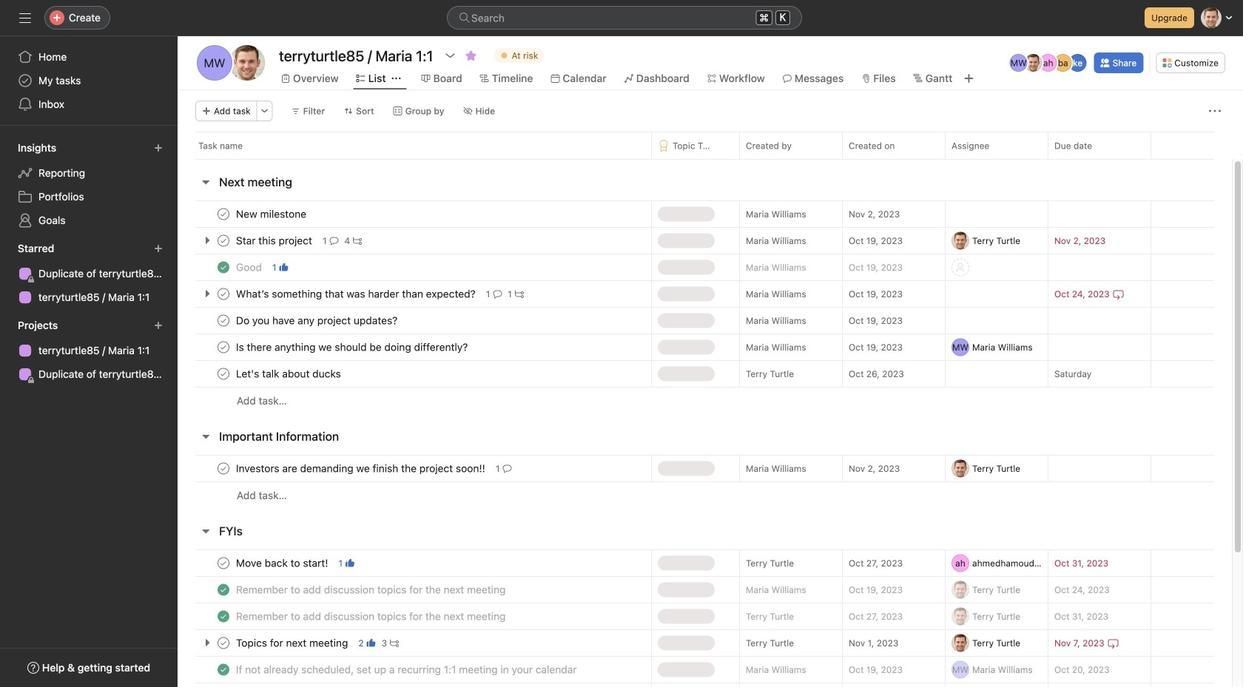 Task type: vqa. For each thing, say whether or not it's contained in the screenshot.
Mark complete option within Investors are demanding we finish the project soon!! cell Task name text field
yes



Task type: locate. For each thing, give the bounding box(es) containing it.
mark complete checkbox inside what's something that was harder than expected? cell
[[215, 285, 232, 303]]

5 mark complete checkbox from the top
[[215, 365, 232, 383]]

2 completed checkbox from the top
[[215, 581, 232, 599]]

mark complete checkbox inside do you have any project updates? cell
[[215, 312, 232, 330]]

2 completed image from the top
[[215, 661, 232, 679]]

task name text field inside let's talk about ducks cell
[[233, 367, 345, 381]]

1 task name text field from the top
[[233, 287, 480, 302]]

2 mark complete checkbox from the top
[[215, 232, 232, 250]]

1 mark complete image from the top
[[215, 205, 232, 223]]

2 vertical spatial completed checkbox
[[215, 661, 232, 679]]

6 mark complete checkbox from the top
[[215, 460, 232, 478]]

2 vertical spatial mark complete checkbox
[[215, 634, 232, 652]]

task name text field inside the star this project cell
[[233, 233, 317, 248]]

mark complete checkbox inside the new milestone cell
[[215, 205, 232, 223]]

0 vertical spatial 1 comment image
[[330, 236, 339, 245]]

2 mark complete image from the top
[[215, 339, 232, 356]]

7 task name text field from the top
[[233, 556, 333, 571]]

4 mark complete image from the top
[[215, 460, 232, 478]]

completed checkbox for second task name text field from the bottom of the page
[[215, 581, 232, 599]]

task name text field inside the "investors are demanding we finish the project soon!!" cell
[[233, 461, 490, 476]]

completed image for second remember to add discussion topics for the next meeting cell from the bottom of the the 'header fyis' tree grid
[[215, 581, 232, 599]]

if not already scheduled, set up a recurring 1:1 meeting in your calendar cell
[[178, 656, 651, 684]]

1 vertical spatial completed image
[[215, 661, 232, 679]]

9 task name text field from the top
[[233, 609, 510, 624]]

None field
[[447, 6, 802, 30]]

2 mark complete image from the top
[[215, 285, 232, 303]]

row
[[178, 132, 1243, 159], [195, 158, 1214, 160], [178, 201, 1232, 228], [178, 227, 1232, 255], [178, 254, 1232, 281], [178, 280, 1232, 308], [178, 307, 1232, 334], [178, 334, 1232, 361], [178, 360, 1232, 388], [178, 387, 1232, 414], [178, 455, 1232, 482], [178, 482, 1232, 509], [178, 550, 1232, 577], [178, 576, 1232, 604], [178, 603, 1232, 630], [178, 630, 1232, 657], [178, 656, 1232, 684], [178, 683, 1232, 687]]

4 mark complete image from the top
[[215, 555, 232, 572]]

mark complete image inside let's talk about ducks cell
[[215, 365, 232, 383]]

1 vertical spatial completed checkbox
[[215, 581, 232, 599]]

2 remember to add discussion topics for the next meeting cell from the top
[[178, 603, 651, 630]]

3 task name text field from the top
[[233, 260, 266, 275]]

4 task name text field from the top
[[233, 340, 472, 355]]

0 vertical spatial completed image
[[215, 259, 232, 276]]

mark complete checkbox inside the "investors are demanding we finish the project soon!!" cell
[[215, 460, 232, 478]]

investors are demanding we finish the project soon!! cell
[[178, 455, 651, 482]]

0 vertical spatial completed image
[[215, 581, 232, 599]]

good cell
[[178, 254, 651, 281]]

remember to add discussion topics for the next meeting cell up topics for next meeting cell
[[178, 576, 651, 604]]

collapse task list for this group image
[[200, 176, 212, 188], [200, 431, 212, 442], [200, 525, 212, 537]]

mark complete checkbox inside let's talk about ducks cell
[[215, 365, 232, 383]]

1 completed image from the top
[[215, 581, 232, 599]]

mark complete checkbox for the new milestone cell
[[215, 205, 232, 223]]

do you have any project updates? cell
[[178, 307, 651, 334]]

mark complete checkbox right "expand subtask list for the task topics for next meeting" icon
[[215, 634, 232, 652]]

6 task name text field from the top
[[233, 461, 490, 476]]

task name text field for mark complete option in the let's talk about ducks cell
[[233, 367, 345, 381]]

mark complete image for mark complete option within the star this project cell
[[215, 232, 232, 250]]

0 horizontal spatial 1 comment image
[[330, 236, 339, 245]]

1 mark complete checkbox from the top
[[215, 205, 232, 223]]

mark complete image for mark complete checkbox in move back to start! cell
[[215, 555, 232, 572]]

None text field
[[275, 42, 437, 69]]

1 vertical spatial completed image
[[215, 608, 232, 626]]

1 horizontal spatial 1 comment image
[[503, 464, 512, 473]]

is there anything we should be doing differently? cell
[[178, 334, 651, 361]]

mark complete image inside the new milestone cell
[[215, 205, 232, 223]]

1 collapse task list for this group image from the top
[[200, 176, 212, 188]]

1 comment image
[[330, 236, 339, 245], [503, 464, 512, 473]]

remember to add discussion topics for the next meeting cell
[[178, 576, 651, 604], [178, 603, 651, 630]]

1 vertical spatial collapse task list for this group image
[[200, 431, 212, 442]]

2 task name text field from the top
[[233, 233, 317, 248]]

completed checkbox down completed checkbox
[[215, 661, 232, 679]]

1 task name text field from the top
[[233, 207, 311, 222]]

completed checkbox inside good cell
[[215, 259, 232, 276]]

mark complete image for mark complete checkbox in the what's something that was harder than expected? cell
[[215, 285, 232, 303]]

what's something that was harder than expected? cell
[[178, 280, 651, 308]]

mark complete image inside do you have any project updates? cell
[[215, 312, 232, 330]]

4 task name text field from the top
[[233, 663, 581, 677]]

new milestone cell
[[178, 201, 651, 228]]

1 mark complete image from the top
[[215, 232, 232, 250]]

completed image left 1 like. you liked this task icon
[[215, 259, 232, 276]]

task name text field for mark complete checkbox in move back to start! cell
[[233, 556, 333, 571]]

more actions image
[[260, 107, 269, 115]]

completed image
[[215, 581, 232, 599], [215, 608, 232, 626]]

Mark complete checkbox
[[215, 285, 232, 303], [215, 555, 232, 572], [215, 634, 232, 652]]

5 mark complete image from the top
[[215, 634, 232, 652]]

3 collapse task list for this group image from the top
[[200, 525, 212, 537]]

2 collapse task list for this group image from the top
[[200, 431, 212, 442]]

task name text field inside if not already scheduled, set up a recurring 1:1 meeting in your calendar cell
[[233, 663, 581, 677]]

1 vertical spatial mark complete checkbox
[[215, 555, 232, 572]]

mark complete checkbox for "expand subtask list for the task topics for next meeting" icon
[[215, 634, 232, 652]]

3 mark complete image from the top
[[215, 365, 232, 383]]

mark complete image
[[215, 205, 232, 223], [215, 285, 232, 303], [215, 312, 232, 330], [215, 460, 232, 478], [215, 634, 232, 652]]

2 mark complete checkbox from the top
[[215, 555, 232, 572]]

mark complete image
[[215, 232, 232, 250], [215, 339, 232, 356], [215, 365, 232, 383], [215, 555, 232, 572]]

mark complete image for mark complete option inside do you have any project updates? cell
[[215, 312, 232, 330]]

header important information tree grid
[[178, 455, 1232, 509]]

completed image
[[215, 259, 232, 276], [215, 661, 232, 679]]

3 mark complete checkbox from the top
[[215, 312, 232, 330]]

5 task name text field from the top
[[233, 367, 345, 381]]

Completed checkbox
[[215, 259, 232, 276], [215, 581, 232, 599], [215, 661, 232, 679]]

Task name text field
[[233, 287, 480, 302], [233, 313, 402, 328], [233, 636, 353, 651], [233, 663, 581, 677]]

3 mark complete image from the top
[[215, 312, 232, 330]]

task name text field inside is there anything we should be doing differently? cell
[[233, 340, 472, 355]]

let's talk about ducks cell
[[178, 360, 651, 388]]

mark complete checkbox right expand subtask list for the task what's something that was harder than expected? icon
[[215, 285, 232, 303]]

collapse task list for this group image for mark complete image within the the new milestone cell
[[200, 176, 212, 188]]

mark complete image for mark complete option inside the is there anything we should be doing differently? cell
[[215, 339, 232, 356]]

completed checkbox left 1 like. you liked this task icon
[[215, 259, 232, 276]]

task name text field inside what's something that was harder than expected? cell
[[233, 287, 480, 302]]

new insights image
[[154, 144, 163, 152]]

task name text field inside topics for next meeting cell
[[233, 636, 353, 651]]

move back to start! cell
[[178, 550, 651, 577]]

3 completed checkbox from the top
[[215, 661, 232, 679]]

add items to starred image
[[154, 244, 163, 253]]

0 vertical spatial collapse task list for this group image
[[200, 176, 212, 188]]

task name text field inside move back to start! cell
[[233, 556, 333, 571]]

1 mark complete checkbox from the top
[[215, 285, 232, 303]]

completed checkbox up completed checkbox
[[215, 581, 232, 599]]

Mark complete checkbox
[[215, 205, 232, 223], [215, 232, 232, 250], [215, 312, 232, 330], [215, 339, 232, 356], [215, 365, 232, 383], [215, 460, 232, 478]]

remember to add discussion topics for the next meeting cell down move back to start! cell
[[178, 603, 651, 630]]

1 completed image from the top
[[215, 259, 232, 276]]

completed image inside if not already scheduled, set up a recurring 1:1 meeting in your calendar cell
[[215, 661, 232, 679]]

mark complete checkbox up completed checkbox
[[215, 555, 232, 572]]

1 vertical spatial 1 comment image
[[503, 464, 512, 473]]

starred element
[[0, 235, 178, 312]]

mark complete checkbox inside is there anything we should be doing differently? cell
[[215, 339, 232, 356]]

mark complete checkbox inside topics for next meeting cell
[[215, 634, 232, 652]]

2 vertical spatial collapse task list for this group image
[[200, 525, 212, 537]]

mark complete image inside move back to start! cell
[[215, 555, 232, 572]]

remove from starred image
[[465, 50, 477, 61]]

task name text field inside the new milestone cell
[[233, 207, 311, 222]]

collapse task list for this group image for mark complete image inside the "investors are demanding we finish the project soon!!" cell
[[200, 431, 212, 442]]

3 task name text field from the top
[[233, 636, 353, 651]]

2 task name text field from the top
[[233, 313, 402, 328]]

mark complete image inside topics for next meeting cell
[[215, 634, 232, 652]]

Task name text field
[[233, 207, 311, 222], [233, 233, 317, 248], [233, 260, 266, 275], [233, 340, 472, 355], [233, 367, 345, 381], [233, 461, 490, 476], [233, 556, 333, 571], [233, 583, 510, 597], [233, 609, 510, 624]]

3 mark complete checkbox from the top
[[215, 634, 232, 652]]

mark complete image inside the "investors are demanding we finish the project soon!!" cell
[[215, 460, 232, 478]]

0 vertical spatial completed checkbox
[[215, 259, 232, 276]]

0 vertical spatial mark complete checkbox
[[215, 285, 232, 303]]

2 completed image from the top
[[215, 608, 232, 626]]

1 subtask image
[[515, 290, 524, 299]]

Search tasks, projects, and more text field
[[447, 6, 802, 30]]

completed image down completed checkbox
[[215, 661, 232, 679]]

mark complete image inside is there anything we should be doing differently? cell
[[215, 339, 232, 356]]

4 mark complete checkbox from the top
[[215, 339, 232, 356]]

1 completed checkbox from the top
[[215, 259, 232, 276]]

completed checkbox inside remember to add discussion topics for the next meeting cell
[[215, 581, 232, 599]]



Task type: describe. For each thing, give the bounding box(es) containing it.
mark complete image for mark complete checkbox in topics for next meeting cell
[[215, 634, 232, 652]]

mark complete checkbox for the "investors are demanding we finish the project soon!!" cell
[[215, 460, 232, 478]]

add tab image
[[963, 73, 975, 84]]

mark complete image for mark complete option inside the "investors are demanding we finish the project soon!!" cell
[[215, 460, 232, 478]]

task name text field for mark complete option inside the is there anything we should be doing differently? cell
[[233, 340, 472, 355]]

task name text field for completed checkbox
[[233, 609, 510, 624]]

completed checkbox inside if not already scheduled, set up a recurring 1:1 meeting in your calendar cell
[[215, 661, 232, 679]]

topics for next meeting cell
[[178, 630, 651, 657]]

header fyis tree grid
[[178, 550, 1232, 687]]

mark complete checkbox for expand subtask list for the task what's something that was harder than expected? icon
[[215, 285, 232, 303]]

projects element
[[0, 312, 178, 389]]

task name text field inside do you have any project updates? cell
[[233, 313, 402, 328]]

task name text field for mark complete option inside the "investors are demanding we finish the project soon!!" cell
[[233, 461, 490, 476]]

insights element
[[0, 135, 178, 235]]

1 comment image
[[493, 290, 502, 299]]

8 task name text field from the top
[[233, 583, 510, 597]]

tab actions image
[[392, 74, 401, 83]]

star this project cell
[[178, 227, 651, 255]]

hide sidebar image
[[19, 12, 31, 24]]

mark complete checkbox for do you have any project updates? cell
[[215, 312, 232, 330]]

mark complete image for mark complete option in the let's talk about ducks cell
[[215, 365, 232, 383]]

expand subtask list for the task star this project image
[[201, 235, 213, 246]]

4 subtasks image
[[353, 236, 362, 245]]

mark complete image for mark complete option within the the new milestone cell
[[215, 205, 232, 223]]

1 comment image inside the "investors are demanding we finish the project soon!!" cell
[[503, 464, 512, 473]]

1 remember to add discussion topics for the next meeting cell from the top
[[178, 576, 651, 604]]

header next meeting tree grid
[[178, 201, 1232, 414]]

mark complete checkbox inside move back to start! cell
[[215, 555, 232, 572]]

new project or portfolio image
[[154, 321, 163, 330]]

expand subtask list for the task what's something that was harder than expected? image
[[201, 288, 213, 300]]

mark complete checkbox for is there anything we should be doing differently? cell
[[215, 339, 232, 356]]

mark complete checkbox for let's talk about ducks cell
[[215, 365, 232, 383]]

completed image for 1st remember to add discussion topics for the next meeting cell from the bottom
[[215, 608, 232, 626]]

completed image for good cell
[[215, 259, 232, 276]]

task name text field for mark complete option within the the new milestone cell
[[233, 207, 311, 222]]

1 like. you liked this task image
[[346, 559, 354, 568]]

show options image
[[444, 50, 456, 61]]

completed image for if not already scheduled, set up a recurring 1:1 meeting in your calendar cell
[[215, 661, 232, 679]]

1 like. you liked this task image
[[279, 263, 288, 272]]

completed checkbox for task name text field inside good cell
[[215, 259, 232, 276]]

task name text field inside good cell
[[233, 260, 266, 275]]

Completed checkbox
[[215, 608, 232, 626]]

expand subtask list for the task topics for next meeting image
[[201, 637, 213, 649]]

mark complete checkbox inside the star this project cell
[[215, 232, 232, 250]]

more actions image
[[1209, 105, 1221, 117]]

global element
[[0, 36, 178, 125]]



